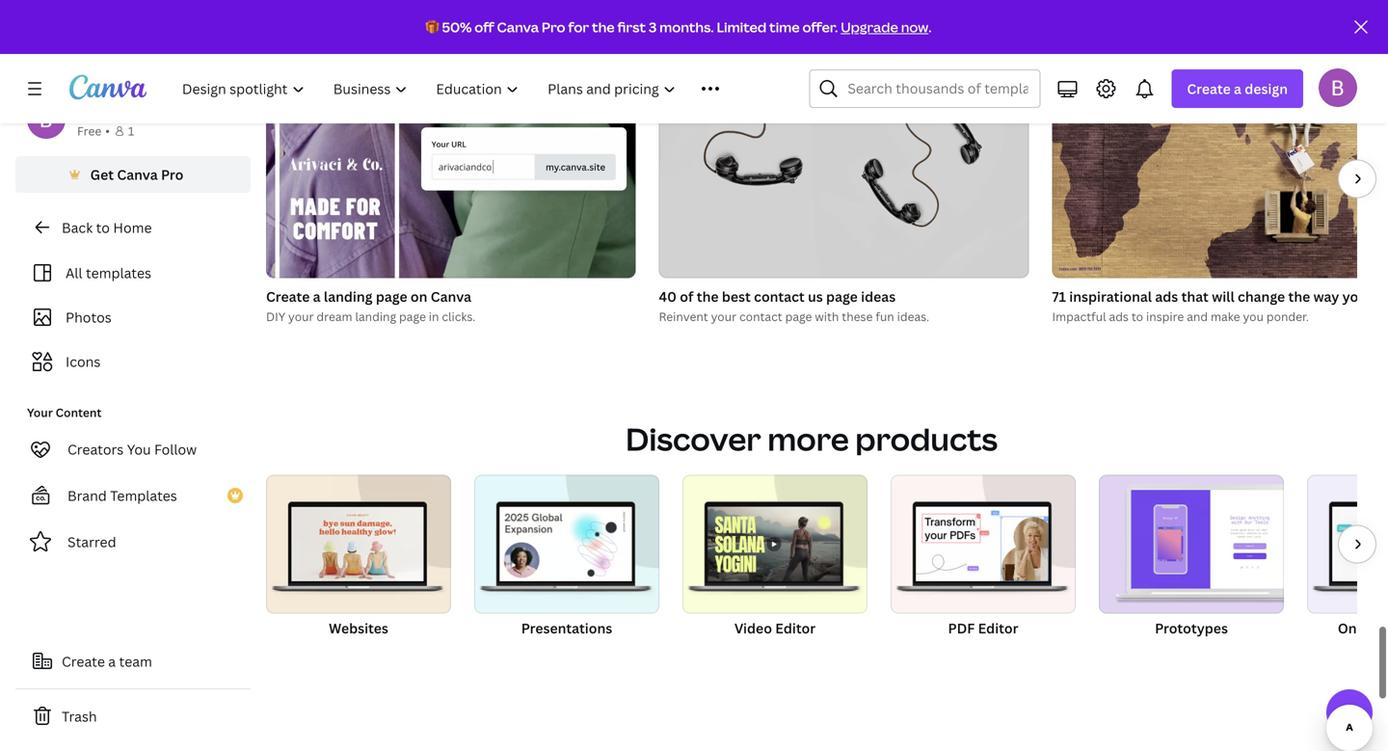 Task type: locate. For each thing, give the bounding box(es) containing it.
Search search field
[[848, 70, 1029, 107]]

way
[[1314, 287, 1340, 306]]

2 vertical spatial a
[[108, 652, 116, 671]]

you
[[1343, 287, 1368, 306], [1244, 309, 1264, 325]]

make
[[1211, 309, 1241, 325]]

landing
[[324, 287, 373, 306], [355, 309, 397, 325]]

back to home link
[[15, 208, 251, 247]]

discover more products
[[626, 418, 998, 460]]

video editor image
[[683, 475, 868, 614]]

page down us
[[786, 309, 813, 325]]

0 horizontal spatial editor
[[776, 619, 816, 638]]

1 horizontal spatial you
[[1343, 287, 1368, 306]]

0 horizontal spatial ads
[[1110, 309, 1129, 325]]

back to home
[[62, 218, 152, 237]]

0 vertical spatial a
[[1235, 80, 1242, 98]]

pro up the "back to home" "link"
[[161, 165, 184, 184]]

photos link
[[27, 299, 239, 336]]

1 horizontal spatial create
[[266, 287, 310, 306]]

1 horizontal spatial the
[[697, 287, 719, 306]]

2 horizontal spatial the
[[1289, 287, 1311, 306]]

2 horizontal spatial create
[[1188, 80, 1231, 98]]

all templates link
[[27, 255, 239, 291]]

0 horizontal spatial canva
[[117, 165, 158, 184]]

you down change
[[1244, 309, 1264, 325]]

0 vertical spatial create
[[1188, 80, 1231, 98]]

months.
[[660, 18, 714, 36]]

landing up "dream"
[[324, 287, 373, 306]]

a up "dream"
[[313, 287, 321, 306]]

time
[[770, 18, 800, 36]]

a inside 'button'
[[108, 652, 116, 671]]

products
[[856, 418, 998, 460]]

1 vertical spatial pro
[[161, 165, 184, 184]]

editor inside the video editor link
[[776, 619, 816, 638]]

create left team
[[62, 652, 105, 671]]

create a team
[[62, 652, 152, 671]]

creators
[[68, 440, 124, 459]]

pdf editor
[[949, 619, 1019, 638]]

prototypes
[[1156, 619, 1229, 638]]

create a design
[[1188, 80, 1289, 98]]

2 horizontal spatial canva
[[497, 18, 539, 36]]

now
[[902, 18, 929, 36]]

free
[[77, 123, 102, 139]]

a inside dropdown button
[[1235, 80, 1242, 98]]

and
[[1188, 309, 1209, 325]]

create a landing page on canva link
[[266, 286, 636, 307]]

presentations link
[[475, 475, 660, 658]]

create inside 'button'
[[62, 652, 105, 671]]

get canva pro
[[90, 165, 184, 184]]

0 horizontal spatial to
[[96, 218, 110, 237]]

None search field
[[810, 69, 1041, 108]]

your right diy
[[288, 309, 314, 325]]

create left design
[[1188, 80, 1231, 98]]

that
[[1182, 287, 1209, 306]]

trash link
[[15, 697, 251, 736]]

you
[[127, 440, 151, 459]]

a left team
[[108, 652, 116, 671]]

0 horizontal spatial your
[[288, 309, 314, 325]]

1 horizontal spatial your
[[711, 309, 737, 325]]

of
[[680, 287, 694, 306]]

a for team
[[108, 652, 116, 671]]

contact down best
[[740, 309, 783, 325]]

prototypes image
[[1100, 475, 1285, 614]]

ads up inspire
[[1156, 287, 1179, 306]]

get
[[90, 165, 114, 184]]

canva right get
[[117, 165, 158, 184]]

1 horizontal spatial ads
[[1156, 287, 1179, 306]]

canva right off
[[497, 18, 539, 36]]

0 vertical spatial to
[[96, 218, 110, 237]]

your inside 40 of the best contact us page ideas reinvent your contact page with these fun ideas.
[[711, 309, 737, 325]]

a left design
[[1235, 80, 1242, 98]]

create inside dropdown button
[[1188, 80, 1231, 98]]

you left thin
[[1343, 287, 1368, 306]]

0 horizontal spatial the
[[592, 18, 615, 36]]

editor for pdf editor
[[979, 619, 1019, 638]]

a
[[1235, 80, 1242, 98], [313, 287, 321, 306], [108, 652, 116, 671]]

2 vertical spatial canva
[[431, 287, 472, 306]]

0 horizontal spatial a
[[108, 652, 116, 671]]

pro
[[542, 18, 566, 36], [161, 165, 184, 184]]

1 vertical spatial create
[[266, 287, 310, 306]]

71
[[1053, 287, 1067, 306]]

3
[[649, 18, 657, 36]]

your down best
[[711, 309, 737, 325]]

1 vertical spatial ads
[[1110, 309, 1129, 325]]

creators you follow
[[68, 440, 197, 459]]

to right back
[[96, 218, 110, 237]]

to
[[96, 218, 110, 237], [1132, 309, 1144, 325]]

create
[[1188, 80, 1231, 98], [266, 287, 310, 306], [62, 652, 105, 671]]

contact
[[754, 287, 805, 306], [740, 309, 783, 325]]

2 editor from the left
[[979, 619, 1019, 638]]

to inside "link"
[[96, 218, 110, 237]]

these
[[842, 309, 873, 325]]

us
[[808, 287, 823, 306]]

1 vertical spatial to
[[1132, 309, 1144, 325]]

contact left us
[[754, 287, 805, 306]]

0 horizontal spatial pro
[[161, 165, 184, 184]]

1 vertical spatial you
[[1244, 309, 1264, 325]]

editor right the video
[[776, 619, 816, 638]]

top level navigation element
[[170, 69, 763, 108], [170, 69, 763, 108]]

71 inspirational ads that will change the way you think image
[[1053, 31, 1389, 278]]

create a landing page on canva image
[[266, 31, 636, 278]]

online whiteboard image
[[1308, 475, 1389, 614]]

page
[[376, 287, 408, 306], [827, 287, 858, 306], [399, 309, 426, 325], [786, 309, 813, 325]]

2 vertical spatial create
[[62, 652, 105, 671]]

create inside create a landing page on canva diy your dream landing page in clicks.
[[266, 287, 310, 306]]

0 vertical spatial pro
[[542, 18, 566, 36]]

0 horizontal spatial create
[[62, 652, 105, 671]]

change
[[1238, 287, 1286, 306]]

to left inspire
[[1132, 309, 1144, 325]]

websites link
[[266, 475, 451, 658]]

0 vertical spatial ads
[[1156, 287, 1179, 306]]

your
[[288, 309, 314, 325], [711, 309, 737, 325]]

fun
[[876, 309, 895, 325]]

.
[[929, 18, 932, 36]]

2 horizontal spatial a
[[1235, 80, 1242, 98]]

the
[[592, 18, 615, 36], [697, 287, 719, 306], [1289, 287, 1311, 306]]

landing right "dream"
[[355, 309, 397, 325]]

websites image
[[266, 475, 451, 614]]

for
[[568, 18, 589, 36]]

canva inside create a landing page on canva diy your dream landing page in clicks.
[[431, 287, 472, 306]]

canva up the clicks.
[[431, 287, 472, 306]]

page down on
[[399, 309, 426, 325]]

1 vertical spatial canva
[[117, 165, 158, 184]]

will
[[1213, 287, 1235, 306]]

40 of the best contact us page ideas link
[[659, 286, 1030, 307]]

editor right pdf
[[979, 619, 1019, 638]]

canva
[[497, 18, 539, 36], [117, 165, 158, 184], [431, 287, 472, 306]]

the right the for
[[592, 18, 615, 36]]

ads down "inspirational"
[[1110, 309, 1129, 325]]

1 editor from the left
[[776, 619, 816, 638]]

editor
[[776, 619, 816, 638], [979, 619, 1019, 638]]

1 vertical spatial a
[[313, 287, 321, 306]]

editor inside pdf editor "link"
[[979, 619, 1019, 638]]

pro left the for
[[542, 18, 566, 36]]

a inside create a landing page on canva diy your dream landing page in clicks.
[[313, 287, 321, 306]]

online
[[1339, 619, 1382, 638]]

1 horizontal spatial editor
[[979, 619, 1019, 638]]

online w
[[1339, 619, 1389, 638]]

follow
[[154, 440, 197, 459]]

1 horizontal spatial canva
[[431, 287, 472, 306]]

inspire
[[1147, 309, 1185, 325]]

video editor link
[[683, 475, 868, 658]]

create up diy
[[266, 287, 310, 306]]

1 horizontal spatial to
[[1132, 309, 1144, 325]]

🎁
[[426, 18, 439, 36]]

1 horizontal spatial a
[[313, 287, 321, 306]]

the right of
[[697, 287, 719, 306]]

2 your from the left
[[711, 309, 737, 325]]

pdf editor image
[[891, 475, 1076, 614]]

pro inside button
[[161, 165, 184, 184]]

the up ponder.
[[1289, 287, 1311, 306]]

1 your from the left
[[288, 309, 314, 325]]

page up with
[[827, 287, 858, 306]]

the inside 71 inspirational ads that will change the way you thin impactful ads to inspire and make you ponder.
[[1289, 287, 1311, 306]]



Task type: vqa. For each thing, say whether or not it's contained in the screenshot.
Your
yes



Task type: describe. For each thing, give the bounding box(es) containing it.
brand templates link
[[15, 476, 251, 515]]

clicks.
[[442, 309, 476, 325]]

ponder.
[[1267, 309, 1310, 325]]

create a team button
[[15, 642, 251, 681]]

discover
[[626, 418, 762, 460]]

0 vertical spatial canva
[[497, 18, 539, 36]]

pdf editor link
[[891, 475, 1076, 658]]

a for design
[[1235, 80, 1242, 98]]

websites
[[329, 619, 389, 638]]

0 vertical spatial you
[[1343, 287, 1368, 306]]

0 horizontal spatial you
[[1244, 309, 1264, 325]]

1 vertical spatial landing
[[355, 309, 397, 325]]

🎁 50% off canva pro for the first 3 months. limited time offer. upgrade now .
[[426, 18, 932, 36]]

starred link
[[15, 523, 251, 561]]

inspirational
[[1070, 287, 1153, 306]]

the for limited
[[592, 18, 615, 36]]

50%
[[442, 18, 472, 36]]

free •
[[77, 123, 110, 139]]

upgrade
[[841, 18, 899, 36]]

trash
[[62, 707, 97, 726]]

1 horizontal spatial pro
[[542, 18, 566, 36]]

video editor
[[735, 619, 816, 638]]

the for impactful
[[1289, 287, 1311, 306]]

create for create a design
[[1188, 80, 1231, 98]]

your inside create a landing page on canva diy your dream landing page in clicks.
[[288, 309, 314, 325]]

dream
[[317, 309, 353, 325]]

back
[[62, 218, 93, 237]]

more
[[768, 418, 849, 460]]

all templates
[[66, 264, 151, 282]]

40 of the best contact us page ideas reinvent your contact page with these fun ideas.
[[659, 287, 930, 325]]

all
[[66, 264, 82, 282]]

reinvent
[[659, 309, 709, 325]]

creators you follow link
[[15, 430, 251, 469]]

1
[[128, 123, 134, 139]]

the inside 40 of the best contact us page ideas reinvent your contact page with these fun ideas.
[[697, 287, 719, 306]]

create for create a team
[[62, 652, 105, 671]]

online w link
[[1308, 475, 1389, 658]]

a for landing
[[313, 287, 321, 306]]

icons
[[66, 353, 101, 371]]

best
[[722, 287, 751, 306]]

starred
[[68, 533, 116, 551]]

ideas
[[861, 287, 896, 306]]

40
[[659, 287, 677, 306]]

offer.
[[803, 18, 838, 36]]

get canva pro button
[[15, 156, 251, 193]]

diy
[[266, 309, 286, 325]]

editor for video editor
[[776, 619, 816, 638]]

your content
[[27, 405, 102, 421]]

off
[[475, 18, 494, 36]]

team
[[119, 652, 152, 671]]

upgrade now button
[[841, 18, 929, 36]]

create for create a landing page on canva diy your dream landing page in clicks.
[[266, 287, 310, 306]]

pdf
[[949, 619, 975, 638]]

on
[[411, 287, 428, 306]]

brand templates
[[68, 487, 177, 505]]

presentations image
[[475, 475, 660, 614]]

71 inspirational ads that will change the way you thin link
[[1053, 286, 1389, 307]]

0 vertical spatial landing
[[324, 287, 373, 306]]

create a landing page on canva diy your dream landing page in clicks.
[[266, 287, 476, 325]]

71 inspirational ads that will change the way you thin impactful ads to inspire and make you ponder.
[[1053, 287, 1389, 325]]

0 vertical spatial contact
[[754, 287, 805, 306]]

your
[[27, 405, 53, 421]]

first
[[618, 18, 646, 36]]

presentations
[[522, 619, 613, 638]]

limited
[[717, 18, 767, 36]]

create a design button
[[1172, 69, 1304, 108]]

•
[[105, 123, 110, 139]]

home
[[113, 218, 152, 237]]

to inside 71 inspirational ads that will change the way you thin impactful ads to inspire and make you ponder.
[[1132, 309, 1144, 325]]

thin
[[1371, 287, 1389, 306]]

icons link
[[27, 343, 239, 380]]

page left on
[[376, 287, 408, 306]]

with
[[815, 309, 839, 325]]

canva inside button
[[117, 165, 158, 184]]

video
[[735, 619, 773, 638]]

content
[[56, 405, 102, 421]]

photos
[[66, 308, 112, 326]]

templates
[[86, 264, 151, 282]]

design
[[1245, 80, 1289, 98]]

1 vertical spatial contact
[[740, 309, 783, 325]]

ideas.
[[898, 309, 930, 325]]

prototypes link
[[1100, 475, 1285, 658]]

w
[[1385, 619, 1389, 638]]

impactful
[[1053, 309, 1107, 325]]

templates
[[110, 487, 177, 505]]

bob builder image
[[1319, 68, 1358, 107]]

brand
[[68, 487, 107, 505]]

in
[[429, 309, 439, 325]]

40 of the best contact us page ideas image
[[659, 31, 1030, 278]]



